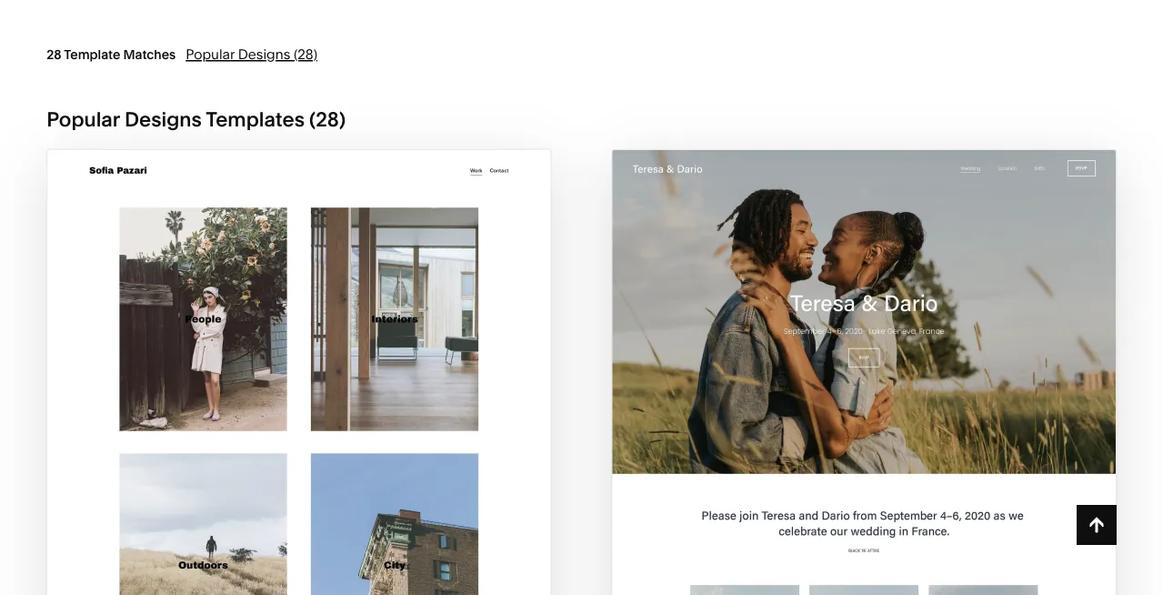 Task type: describe. For each thing, give the bounding box(es) containing it.
with for pazari
[[261, 439, 308, 461]]

start with pazari
[[202, 439, 377, 461]]

preview
[[225, 475, 304, 496]]

)
[[339, 107, 346, 131]]

designs for (28)
[[238, 46, 291, 63]]

dario
[[881, 450, 939, 471]]

popular designs (28)
[[186, 46, 318, 63]]

pazari inside button
[[312, 439, 377, 461]]

1 vertical spatial pazari
[[309, 475, 374, 496]]

start for start with dario
[[771, 450, 826, 471]]

dario element
[[613, 150, 1117, 595]]

pazari image
[[47, 150, 551, 595]]

pazari element
[[47, 150, 551, 595]]

popular for popular designs (28)
[[186, 46, 235, 63]]

1 horizontal spatial 28
[[316, 107, 339, 131]]

popular designs (28) link
[[186, 46, 318, 63]]

(28)
[[294, 46, 318, 63]]

matches
[[123, 47, 176, 62]]



Task type: vqa. For each thing, say whether or not it's contained in the screenshot.
leftmost Get
no



Task type: locate. For each thing, give the bounding box(es) containing it.
28 template matches
[[47, 47, 176, 62]]

0 vertical spatial popular
[[186, 46, 235, 63]]

start with dario button
[[771, 436, 958, 486]]

designs left (28)
[[238, 46, 291, 63]]

1 horizontal spatial designs
[[238, 46, 291, 63]]

28 left template
[[47, 47, 61, 62]]

with
[[261, 439, 308, 461], [830, 450, 877, 471]]

0 horizontal spatial designs
[[125, 107, 202, 131]]

0 horizontal spatial with
[[261, 439, 308, 461]]

templates
[[206, 107, 305, 131]]

1 horizontal spatial popular
[[186, 46, 235, 63]]

(
[[310, 107, 316, 131]]

popular for popular designs templates ( 28 )
[[47, 107, 120, 131]]

start with pazari button
[[202, 425, 396, 475]]

1 horizontal spatial start
[[771, 450, 826, 471]]

back to top image
[[1087, 515, 1107, 535]]

0 vertical spatial pazari
[[312, 439, 377, 461]]

with for dario
[[830, 450, 877, 471]]

0 horizontal spatial 28
[[47, 47, 61, 62]]

designs
[[238, 46, 291, 63], [125, 107, 202, 131]]

0 vertical spatial designs
[[238, 46, 291, 63]]

28 down (28)
[[316, 107, 339, 131]]

1 vertical spatial 28
[[316, 107, 339, 131]]

with left dario
[[830, 450, 877, 471]]

0 horizontal spatial popular
[[47, 107, 120, 131]]

dario image
[[613, 150, 1117, 595]]

designs for templates
[[125, 107, 202, 131]]

1 horizontal spatial with
[[830, 450, 877, 471]]

template
[[64, 47, 120, 62]]

start with dario
[[771, 450, 939, 471]]

with up preview pazari
[[261, 439, 308, 461]]

preview pazari link
[[225, 461, 374, 511]]

0 vertical spatial 28
[[47, 47, 61, 62]]

popular
[[186, 46, 235, 63], [47, 107, 120, 131]]

pazari down "start with pazari"
[[309, 475, 374, 496]]

0 horizontal spatial start
[[202, 439, 257, 461]]

start
[[202, 439, 257, 461], [771, 450, 826, 471]]

designs down matches
[[125, 107, 202, 131]]

preview pazari
[[225, 475, 374, 496]]

28
[[47, 47, 61, 62], [316, 107, 339, 131]]

pazari up preview pazari
[[312, 439, 377, 461]]

pazari
[[312, 439, 377, 461], [309, 475, 374, 496]]

popular right matches
[[186, 46, 235, 63]]

popular down template
[[47, 107, 120, 131]]

1 vertical spatial popular
[[47, 107, 120, 131]]

popular designs templates ( 28 )
[[47, 107, 346, 131]]

start for start with pazari
[[202, 439, 257, 461]]

1 vertical spatial designs
[[125, 107, 202, 131]]



